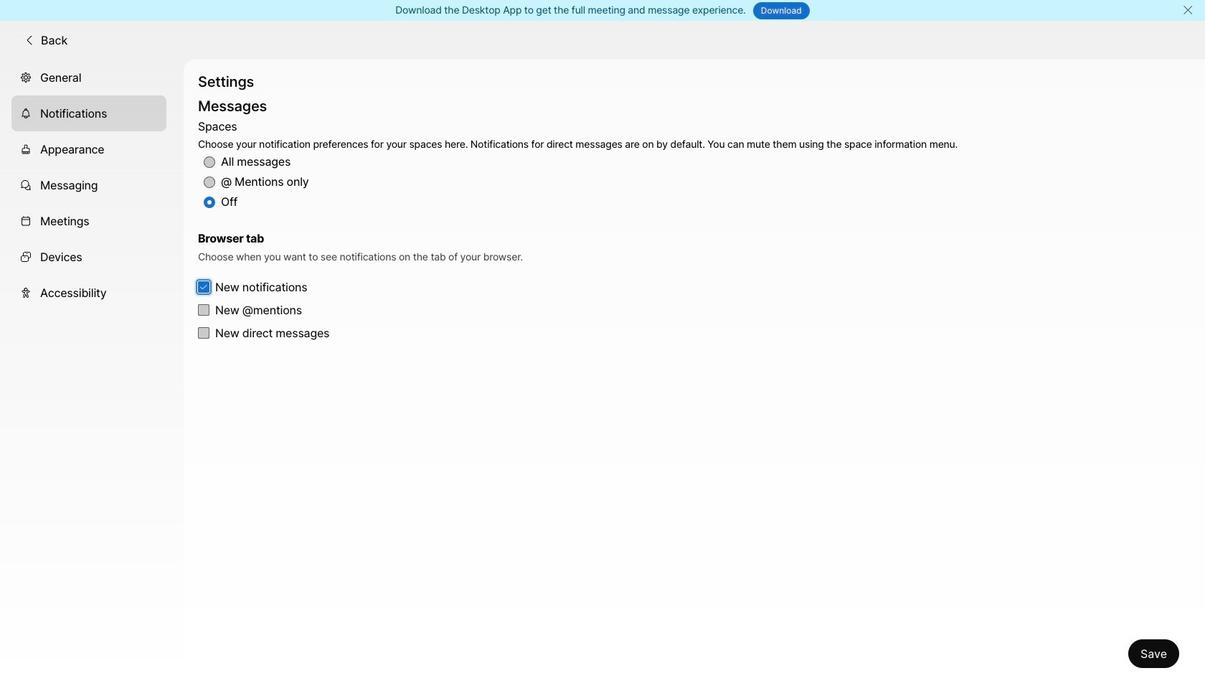 Task type: locate. For each thing, give the bounding box(es) containing it.
All messages radio
[[204, 157, 215, 168]]

general tab
[[11, 59, 166, 95]]

notifications tab
[[11, 95, 166, 131]]

meetings tab
[[11, 203, 166, 239]]

accessibility tab
[[11, 275, 166, 311]]

option group
[[198, 117, 958, 213]]

@ Mentions only radio
[[204, 177, 215, 188]]



Task type: vqa. For each thing, say whether or not it's contained in the screenshot.
topmost wrapper icon
no



Task type: describe. For each thing, give the bounding box(es) containing it.
devices tab
[[11, 239, 166, 275]]

Off radio
[[204, 197, 215, 208]]

messaging tab
[[11, 167, 166, 203]]

appearance tab
[[11, 131, 166, 167]]

cancel_16 image
[[1183, 4, 1194, 16]]

settings navigation
[[0, 59, 184, 691]]



